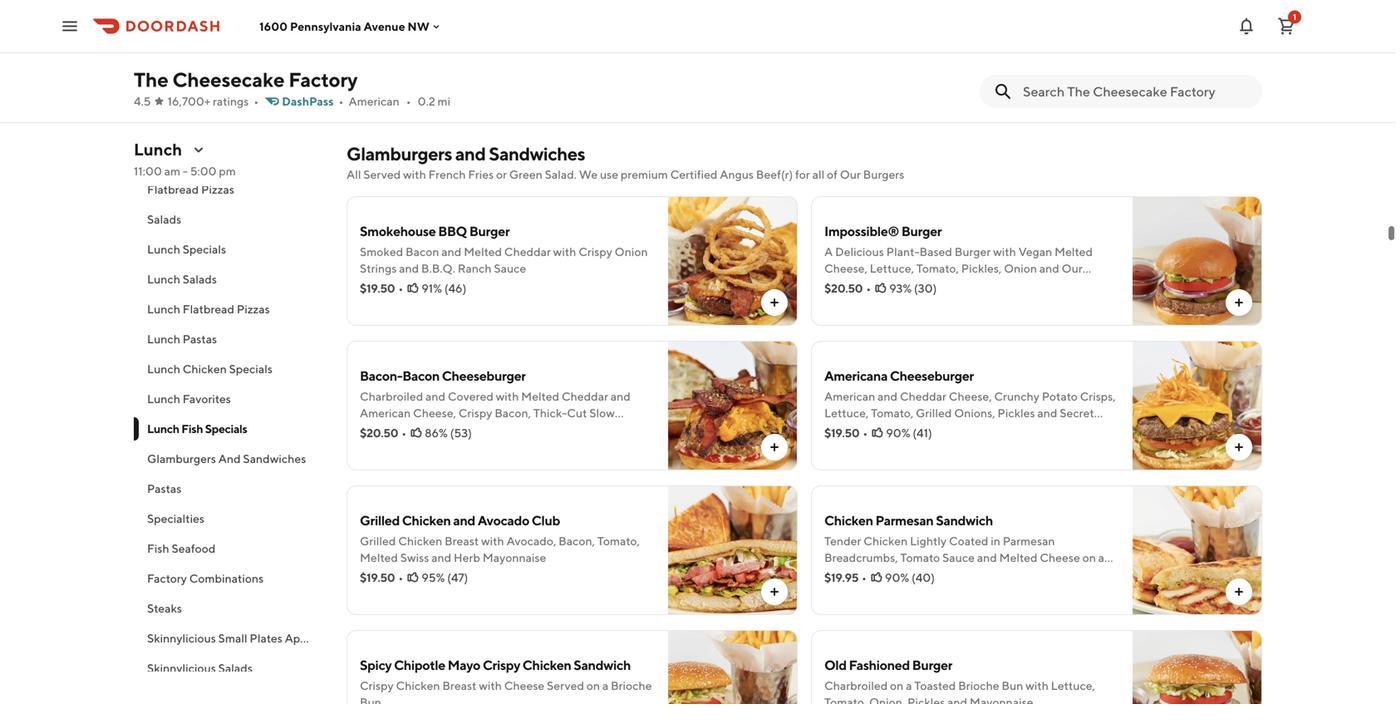 Task type: vqa. For each thing, say whether or not it's contained in the screenshot.


Task type: locate. For each thing, give the bounding box(es) containing it.
cheddar up cut
[[562, 390, 609, 403]]

burger right bbq
[[470, 223, 510, 239]]

pizzas down lunch salads button
[[237, 302, 270, 316]]

0 vertical spatial smoked
[[360, 245, 403, 259]]

0 vertical spatial french
[[429, 168, 466, 181]]

bacon, left the thick- in the left of the page
[[495, 406, 531, 420]]

salmon
[[477, 25, 516, 39]]

served inside fresh miso marinated salmon served with snow peas, white rice and a delicious miso sauce
[[519, 25, 556, 39]]

melted
[[464, 245, 502, 259], [1055, 245, 1093, 259], [521, 390, 560, 403], [360, 551, 398, 565], [1000, 551, 1038, 565]]

melted up ranch
[[464, 245, 502, 259]]

delicious down salmon
[[452, 42, 501, 56]]

$19.50 left 95%
[[360, 571, 395, 584]]

add item to cart image for grilled chicken and avocado club
[[768, 585, 782, 599]]

smoked
[[360, 245, 403, 259], [406, 423, 450, 437]]

(53)
[[450, 426, 472, 440]]

1 vertical spatial pizzas
[[237, 302, 270, 316]]

1
[[1294, 12, 1297, 22]]

skinnylicious for skinnylicious small plates appetizers
[[147, 631, 216, 645]]

smokehouse bbq burger image
[[668, 196, 798, 326]]

1 horizontal spatial cheeseburger
[[890, 368, 974, 384]]

1 vertical spatial glamburgers
[[147, 452, 216, 466]]

breast inside grilled chicken and avocado club grilled chicken breast with avocado, bacon, tomato, melted swiss and herb mayonnaise
[[445, 534, 479, 548]]

salads for lunch
[[183, 272, 217, 286]]

1 skinnylicious from the top
[[147, 631, 216, 645]]

burger right fashioned
[[913, 657, 953, 673]]

2 vertical spatial salads
[[218, 661, 253, 675]]

melted inside grilled chicken and avocado club grilled chicken breast with avocado, bacon, tomato, melted swiss and herb mayonnaise
[[360, 551, 398, 565]]

1 horizontal spatial mayonnaise
[[970, 695, 1034, 704]]

0 vertical spatial bacon,
[[495, 406, 531, 420]]

• left 86%
[[402, 426, 407, 440]]

with inside the bacon-bacon cheeseburger charbroiled and covered with melted cheddar and american cheese, crispy bacon, thick-cut slow roasted smoked bacon and secret sauce
[[496, 390, 519, 403]]

skinnylicious small plates appetizers button
[[134, 624, 342, 654]]

glamburgers inside glamburgers and sandwiches all served with french fries or green salad. we use premium certified angus beef(r) for all of our burgers
[[347, 143, 452, 165]]

1 horizontal spatial parmesan
[[1003, 534, 1056, 548]]

charbroiled inside the old fashioned burger charbroiled on a toasted brioche bun with lettuce, tomato, onion, pickles and mayonnaise
[[825, 679, 888, 693]]

1 vertical spatial pickles
[[908, 695, 946, 704]]

specials for fish
[[205, 422, 247, 436]]

2 vertical spatial lettuce,
[[1051, 679, 1096, 693]]

specials up glamburgers and sandwiches
[[205, 422, 247, 436]]

with inside impossible® burger a delicious plant-based burger with vegan melted cheese, lettuce, tomato, pickles, onion and our special sauce on a toasted brioche bun
[[994, 245, 1017, 259]]

pickles for cheeseburger
[[998, 406, 1036, 420]]

0 horizontal spatial cheeseburger
[[442, 368, 526, 384]]

cheese,
[[825, 261, 868, 275], [949, 390, 992, 403], [413, 406, 456, 420]]

$19.50 • for grilled
[[360, 571, 403, 584]]

1 horizontal spatial pickles
[[998, 406, 1036, 420]]

smoked left (53) on the left bottom
[[406, 423, 450, 437]]

sauce inside chicken parmesan sandwich tender chicken lightly coated in parmesan breadcrumbs, tomato sauce and melted cheese on a freshly grilled french roll
[[943, 551, 975, 565]]

and inside impossible® burger a delicious plant-based burger with vegan melted cheese, lettuce, tomato, pickles, onion and our special sauce on a toasted brioche bun
[[1040, 261, 1060, 275]]

americana cheeseburger american and cheddar cheese, crunchy potato crisps, lettuce, tomato, grilled onions, pickles and secret sauce
[[825, 368, 1116, 437]]

pastas
[[183, 332, 217, 346], [147, 482, 182, 496]]

0 horizontal spatial delicious
[[452, 42, 501, 56]]

melted inside smokehouse bbq burger smoked bacon and melted cheddar with crispy onion strings and b.b.q. ranch sauce
[[464, 245, 502, 259]]

tomato
[[901, 551, 941, 565]]

or
[[496, 168, 507, 181]]

$20.50 • down a
[[825, 281, 871, 295]]

skinnylicious inside button
[[147, 631, 216, 645]]

• left 91%
[[399, 281, 403, 295]]

1 vertical spatial add item to cart image
[[1233, 441, 1246, 454]]

specials for chicken
[[229, 362, 273, 376]]

charbroiled down old
[[825, 679, 888, 693]]

pastas inside button
[[147, 482, 182, 496]]

0 horizontal spatial french
[[429, 168, 466, 181]]

pickles inside the old fashioned burger charbroiled on a toasted brioche bun with lettuce, tomato, onion, pickles and mayonnaise
[[908, 695, 946, 704]]

0 horizontal spatial onion
[[615, 245, 648, 259]]

miso up rice
[[392, 25, 418, 39]]

slow
[[590, 406, 615, 420]]

1 vertical spatial bun
[[1002, 679, 1024, 693]]

seafood
[[172, 542, 216, 555]]

0 horizontal spatial fish
[[147, 542, 169, 555]]

0 horizontal spatial smoked
[[360, 245, 403, 259]]

marinated
[[420, 25, 474, 39]]

1 vertical spatial specials
[[229, 362, 273, 376]]

90% left (41)
[[887, 426, 911, 440]]

2 cheeseburger from the left
[[890, 368, 974, 384]]

2 vertical spatial specials
[[205, 422, 247, 436]]

0 vertical spatial salads
[[147, 212, 181, 226]]

brioche
[[969, 278, 1010, 292], [611, 679, 652, 693], [959, 679, 1000, 693]]

b.b.q.
[[421, 261, 456, 275]]

$19.50 for americana
[[825, 426, 860, 440]]

lunch for lunch salads
[[147, 272, 180, 286]]

1 horizontal spatial salads
[[183, 272, 217, 286]]

secret down potato at the bottom right
[[1060, 406, 1095, 420]]

1 vertical spatial sandwich
[[574, 657, 631, 673]]

2 vertical spatial served
[[547, 679, 584, 693]]

and inside fresh miso marinated salmon served with snow peas, white rice and a delicious miso sauce
[[421, 42, 441, 56]]

$20.50 down a
[[825, 281, 863, 295]]

bun inside impossible® burger a delicious plant-based burger with vegan melted cheese, lettuce, tomato, pickles, onion and our special sauce on a toasted brioche bun
[[1012, 278, 1034, 292]]

chicken parmesan sandwich image
[[1133, 486, 1263, 615]]

sandwiches inside button
[[243, 452, 306, 466]]

a inside the old fashioned burger charbroiled on a toasted brioche bun with lettuce, tomato, onion, pickles and mayonnaise
[[906, 679, 912, 693]]

1 vertical spatial 90%
[[885, 571, 910, 584]]

charbroiled down bacon-
[[360, 390, 423, 403]]

sauce inside smokehouse bbq burger smoked bacon and melted cheddar with crispy onion strings and b.b.q. ranch sauce
[[494, 261, 527, 275]]

specialties button
[[134, 504, 327, 534]]

$20.50 • for impossible®
[[825, 281, 871, 295]]

lettuce, inside impossible® burger a delicious plant-based burger with vegan melted cheese, lettuce, tomato, pickles, onion and our special sauce on a toasted brioche bun
[[870, 261, 915, 275]]

bacon,
[[495, 406, 531, 420], [559, 534, 595, 548]]

spicy chipotle mayo crispy chicken sandwich crispy chicken breast with cheese served on a brioche bun
[[360, 657, 652, 704]]

snow
[[584, 25, 613, 39]]

breast inside spicy chipotle mayo crispy chicken sandwich crispy chicken breast with cheese served on a brioche bun
[[443, 679, 477, 693]]

1 horizontal spatial pastas
[[183, 332, 217, 346]]

0 vertical spatial cheese
[[1040, 551, 1081, 565]]

chipotle
[[394, 657, 446, 673]]

0 vertical spatial glamburgers
[[347, 143, 452, 165]]

0 horizontal spatial factory
[[147, 572, 187, 585]]

fish down lunch favorites
[[181, 422, 203, 436]]

pastas up the specialties
[[147, 482, 182, 496]]

lettuce,
[[870, 261, 915, 275], [825, 406, 869, 420], [1051, 679, 1096, 693]]

delicious
[[452, 42, 501, 56], [836, 245, 884, 259]]

0 vertical spatial our
[[840, 168, 861, 181]]

a inside spicy chipotle mayo crispy chicken sandwich crispy chicken breast with cheese served on a brioche bun
[[603, 679, 609, 693]]

chicken parmesan sandwich tender chicken lightly coated in parmesan breadcrumbs, tomato sauce and melted cheese on a freshly grilled french roll
[[825, 513, 1105, 581]]

2 vertical spatial add item to cart image
[[1233, 585, 1246, 599]]

pickles right onion,
[[908, 695, 946, 704]]

0 vertical spatial $19.50 •
[[360, 281, 403, 295]]

breast down mayo
[[443, 679, 477, 693]]

lunch down the lunch pastas
[[147, 362, 180, 376]]

grilled inside americana cheeseburger american and cheddar cheese, crunchy potato crisps, lettuce, tomato, grilled onions, pickles and secret sauce
[[916, 406, 952, 420]]

1 vertical spatial cheese
[[504, 679, 545, 693]]

$19.95
[[825, 571, 859, 584]]

bacon right 86%
[[452, 423, 486, 437]]

pickles inside americana cheeseburger american and cheddar cheese, crunchy potato crisps, lettuce, tomato, grilled onions, pickles and secret sauce
[[998, 406, 1036, 420]]

1 vertical spatial sandwiches
[[243, 452, 306, 466]]

a
[[444, 42, 450, 56], [916, 278, 922, 292], [1099, 551, 1105, 565], [603, 679, 609, 693], [906, 679, 912, 693]]

1 vertical spatial salads
[[183, 272, 217, 286]]

0 horizontal spatial pickles
[[908, 695, 946, 704]]

sauce inside fresh miso marinated salmon served with snow peas, white rice and a delicious miso sauce
[[531, 42, 564, 56]]

1 vertical spatial cheese,
[[949, 390, 992, 403]]

salads up lunch specials
[[147, 212, 181, 226]]

0 horizontal spatial cheese,
[[413, 406, 456, 420]]

1 vertical spatial smoked
[[406, 423, 450, 437]]

glamburgers and sandwiches
[[147, 452, 306, 466]]

1 horizontal spatial cheese
[[1040, 551, 1081, 565]]

2 skinnylicious from the top
[[147, 661, 216, 675]]

smoked up strings
[[360, 245, 403, 259]]

1 vertical spatial factory
[[147, 572, 187, 585]]

0 horizontal spatial charbroiled
[[360, 390, 423, 403]]

a inside chicken parmesan sandwich tender chicken lightly coated in parmesan breadcrumbs, tomato sauce and melted cheese on a freshly grilled french roll
[[1099, 551, 1105, 565]]

glamburgers inside button
[[147, 452, 216, 466]]

onion,
[[870, 695, 906, 704]]

and inside the old fashioned burger charbroiled on a toasted brioche bun with lettuce, tomato, onion, pickles and mayonnaise
[[948, 695, 968, 704]]

$19.50 • down swiss
[[360, 571, 403, 584]]

0 vertical spatial pickles
[[998, 406, 1036, 420]]

flatbread down am
[[147, 182, 199, 196]]

cheddar up (41)
[[900, 390, 947, 403]]

1 horizontal spatial $20.50
[[825, 281, 863, 295]]

16,700+ ratings •
[[168, 94, 259, 108]]

0 vertical spatial flatbread
[[147, 182, 199, 196]]

1 horizontal spatial miso
[[503, 42, 529, 56]]

0 vertical spatial $20.50 •
[[825, 281, 871, 295]]

0 horizontal spatial secret
[[510, 423, 545, 437]]

american • 0.2 mi
[[349, 94, 451, 108]]

melted right vegan
[[1055, 245, 1093, 259]]

0 horizontal spatial pastas
[[147, 482, 182, 496]]

0 vertical spatial fish
[[181, 422, 203, 436]]

open menu image
[[60, 16, 80, 36]]

1 vertical spatial our
[[1062, 261, 1083, 275]]

brioche inside the old fashioned burger charbroiled on a toasted brioche bun with lettuce, tomato, onion, pickles and mayonnaise
[[959, 679, 1000, 693]]

sandwiches inside glamburgers and sandwiches all served with french fries or green salad. we use premium certified angus beef(r) for all of our burgers
[[489, 143, 585, 165]]

salads up lunch flatbread pizzas
[[183, 272, 217, 286]]

0 vertical spatial $20.50
[[825, 281, 863, 295]]

vegan
[[1019, 245, 1053, 259]]

factory up dashpass •
[[289, 68, 358, 91]]

salads down skinnylicious small plates appetizers button
[[218, 661, 253, 675]]

and down marinated
[[421, 42, 441, 56]]

sandwiches up green
[[489, 143, 585, 165]]

0 vertical spatial skinnylicious
[[147, 631, 216, 645]]

$19.50
[[360, 281, 395, 295], [825, 426, 860, 440], [360, 571, 395, 584]]

90%
[[887, 426, 911, 440], [885, 571, 910, 584]]

0 horizontal spatial sandwiches
[[243, 452, 306, 466]]

2 vertical spatial $19.50
[[360, 571, 395, 584]]

2 horizontal spatial cheddar
[[900, 390, 947, 403]]

2 horizontal spatial salads
[[218, 661, 253, 675]]

salads button
[[134, 205, 327, 234]]

american up roasted
[[360, 406, 411, 420]]

90% left (40)
[[885, 571, 910, 584]]

lunch down lunch favorites
[[147, 422, 179, 436]]

cheese, inside impossible® burger a delicious plant-based burger with vegan melted cheese, lettuce, tomato, pickles, onion and our special sauce on a toasted brioche bun
[[825, 261, 868, 275]]

onion down premium
[[615, 245, 648, 259]]

$19.95 •
[[825, 571, 867, 584]]

lunch chicken specials button
[[134, 354, 327, 384]]

lunch for lunch
[[134, 140, 182, 159]]

1 horizontal spatial charbroiled
[[825, 679, 888, 693]]

skinnylicious
[[147, 631, 216, 645], [147, 661, 216, 675]]

parmesan up lightly
[[876, 513, 934, 528]]

sauce inside the bacon-bacon cheeseburger charbroiled and covered with melted cheddar and american cheese, crispy bacon, thick-cut slow roasted smoked bacon and secret sauce
[[547, 423, 579, 437]]

pm
[[219, 164, 236, 178]]

add item to cart image for americana cheeseburger
[[1233, 441, 1246, 454]]

0 vertical spatial charbroiled
[[360, 390, 423, 403]]

cheeseburger inside the bacon-bacon cheeseburger charbroiled and covered with melted cheddar and american cheese, crispy bacon, thick-cut slow roasted smoked bacon and secret sauce
[[442, 368, 526, 384]]

special
[[825, 278, 863, 292]]

with inside fresh miso marinated salmon served with snow peas, white rice and a delicious miso sauce
[[558, 25, 581, 39]]

grilled
[[916, 406, 952, 420], [360, 513, 400, 528], [360, 534, 396, 548], [866, 567, 902, 581]]

add item to cart image
[[768, 296, 782, 309], [768, 441, 782, 454], [1233, 585, 1246, 599]]

• down breadcrumbs,
[[862, 571, 867, 584]]

cheese, up onions,
[[949, 390, 992, 403]]

0 vertical spatial onion
[[615, 245, 648, 259]]

burger up pickles,
[[955, 245, 991, 259]]

pizzas down the pm
[[201, 182, 234, 196]]

add item to cart image
[[1233, 296, 1246, 309], [1233, 441, 1246, 454], [768, 585, 782, 599]]

parmesan right "in"
[[1003, 534, 1056, 548]]

sandwich
[[936, 513, 993, 528], [574, 657, 631, 673]]

fish seafood button
[[134, 534, 327, 564]]

with inside smokehouse bbq burger smoked bacon and melted cheddar with crispy onion strings and b.b.q. ranch sauce
[[553, 245, 577, 259]]

served inside glamburgers and sandwiches all served with french fries or green salad. we use premium certified angus beef(r) for all of our burgers
[[364, 168, 401, 181]]

lunch favorites
[[147, 392, 231, 406]]

$20.50 • left 86%
[[360, 426, 407, 440]]

sandwich inside spicy chipotle mayo crispy chicken sandwich crispy chicken breast with cheese served on a brioche bun
[[574, 657, 631, 673]]

1 horizontal spatial pizzas
[[237, 302, 270, 316]]

bacon up 86%
[[403, 368, 440, 384]]

our inside impossible® burger a delicious plant-based burger with vegan melted cheese, lettuce, tomato, pickles, onion and our special sauce on a toasted brioche bun
[[1062, 261, 1083, 275]]

and up fries
[[455, 143, 486, 165]]

1 horizontal spatial onion
[[1004, 261, 1038, 275]]

melted inside chicken parmesan sandwich tender chicken lightly coated in parmesan breadcrumbs, tomato sauce and melted cheese on a freshly grilled french roll
[[1000, 551, 1038, 565]]

sandwiches for and
[[489, 143, 585, 165]]

0 horizontal spatial cheddar
[[505, 245, 551, 259]]

mayo
[[448, 657, 481, 673]]

lunch for lunch flatbread pizzas
[[147, 302, 180, 316]]

pickles down 'crunchy'
[[998, 406, 1036, 420]]

french left fries
[[429, 168, 466, 181]]

cheddar
[[505, 245, 551, 259], [562, 390, 609, 403], [900, 390, 947, 403]]

pennsylvania
[[290, 19, 361, 33]]

with inside the old fashioned burger charbroiled on a toasted brioche bun with lettuce, tomato, onion, pickles and mayonnaise
[[1026, 679, 1049, 693]]

pizzas
[[201, 182, 234, 196], [237, 302, 270, 316]]

cheese, inside the bacon-bacon cheeseburger charbroiled and covered with melted cheddar and american cheese, crispy bacon, thick-cut slow roasted smoked bacon and secret sauce
[[413, 406, 456, 420]]

and up slow
[[611, 390, 631, 403]]

melted inside impossible® burger a delicious plant-based burger with vegan melted cheese, lettuce, tomato, pickles, onion and our special sauce on a toasted brioche bun
[[1055, 245, 1093, 259]]

1 horizontal spatial delicious
[[836, 245, 884, 259]]

0 vertical spatial sandwiches
[[489, 143, 585, 165]]

0 horizontal spatial sandwich
[[574, 657, 631, 673]]

$19.50 down strings
[[360, 281, 395, 295]]

charbroiled inside the bacon-bacon cheeseburger charbroiled and covered with melted cheddar and american cheese, crispy bacon, thick-cut slow roasted smoked bacon and secret sauce
[[360, 390, 423, 403]]

2 vertical spatial american
[[360, 406, 411, 420]]

1 vertical spatial bacon,
[[559, 534, 595, 548]]

green
[[509, 168, 543, 181]]

crispy inside smokehouse bbq burger smoked bacon and melted cheddar with crispy onion strings and b.b.q. ranch sauce
[[579, 245, 613, 259]]

cheese, up 86%
[[413, 406, 456, 420]]

$19.50 • down strings
[[360, 281, 403, 295]]

crisps,
[[1081, 390, 1116, 403]]

breast up the herb
[[445, 534, 479, 548]]

2 horizontal spatial cheese,
[[949, 390, 992, 403]]

crispy down we
[[579, 245, 613, 259]]

and
[[421, 42, 441, 56], [455, 143, 486, 165], [442, 245, 462, 259], [399, 261, 419, 275], [1040, 261, 1060, 275], [426, 390, 446, 403], [611, 390, 631, 403], [878, 390, 898, 403], [1038, 406, 1058, 420], [488, 423, 508, 437], [453, 513, 475, 528], [432, 551, 452, 565], [978, 551, 998, 565], [948, 695, 968, 704]]

secret
[[1060, 406, 1095, 420], [510, 423, 545, 437]]

and down potato at the bottom right
[[1038, 406, 1058, 420]]

delicious down impossible®
[[836, 245, 884, 259]]

cheddar down green
[[505, 245, 551, 259]]

-
[[183, 164, 188, 178]]

1 horizontal spatial smoked
[[406, 423, 450, 437]]

bacon, down club
[[559, 534, 595, 548]]

pickles for fashioned
[[908, 695, 946, 704]]

factory up steaks
[[147, 572, 187, 585]]

1 horizontal spatial our
[[1062, 261, 1083, 275]]

lunch up 11:00
[[134, 140, 182, 159]]

lunch fish specials
[[147, 422, 247, 436]]

on
[[900, 278, 914, 292], [1083, 551, 1097, 565], [587, 679, 600, 693], [890, 679, 904, 693]]

1 horizontal spatial cheddar
[[562, 390, 609, 403]]

1 cheeseburger from the left
[[442, 368, 526, 384]]

old fashioned burger image
[[1133, 630, 1263, 704]]

charbroiled for bacon
[[360, 390, 423, 403]]

burger up 'based'
[[902, 223, 942, 239]]

lunch down lunch specials
[[147, 272, 180, 286]]

cheeseburger up covered
[[442, 368, 526, 384]]

lunch chicken specials
[[147, 362, 273, 376]]

0 vertical spatial pastas
[[183, 332, 217, 346]]

flatbread
[[147, 182, 199, 196], [183, 302, 235, 316]]

1 vertical spatial add item to cart image
[[768, 441, 782, 454]]

served
[[519, 25, 556, 39], [364, 168, 401, 181], [547, 679, 584, 693]]

pastas button
[[134, 474, 327, 504]]

0 horizontal spatial bacon,
[[495, 406, 531, 420]]

1 vertical spatial pastas
[[147, 482, 182, 496]]

0 vertical spatial parmesan
[[876, 513, 934, 528]]

$20.50 • for bacon-
[[360, 426, 407, 440]]

and right onion,
[[948, 695, 968, 704]]

0 vertical spatial delicious
[[452, 42, 501, 56]]

tomato, inside americana cheeseburger american and cheddar cheese, crunchy potato crisps, lettuce, tomato, grilled onions, pickles and secret sauce
[[871, 406, 914, 420]]

1 vertical spatial $19.50
[[825, 426, 860, 440]]

0 horizontal spatial pizzas
[[201, 182, 234, 196]]

swiss
[[401, 551, 429, 565]]

and down "in"
[[978, 551, 998, 565]]

$20.50 •
[[825, 281, 871, 295], [360, 426, 407, 440]]

1 vertical spatial flatbread
[[183, 302, 235, 316]]

0 vertical spatial add item to cart image
[[1233, 296, 1246, 309]]

french inside glamburgers and sandwiches all served with french fries or green salad. we use premium certified angus beef(r) for all of our burgers
[[429, 168, 466, 181]]

based
[[920, 245, 953, 259]]

crispy down "spicy"
[[360, 679, 394, 693]]

salads for skinnylicious
[[218, 661, 253, 675]]

1600 pennsylvania avenue nw button
[[259, 19, 443, 33]]

0 vertical spatial lettuce,
[[870, 261, 915, 275]]

cheese, up special
[[825, 261, 868, 275]]

0 vertical spatial bun
[[1012, 278, 1034, 292]]

with inside grilled chicken and avocado club grilled chicken breast with avocado, bacon, tomato, melted swiss and herb mayonnaise
[[481, 534, 504, 548]]

1 horizontal spatial $20.50 •
[[825, 281, 871, 295]]

pastas down lunch flatbread pizzas
[[183, 332, 217, 346]]

glamburgers up all
[[347, 143, 452, 165]]

• down swiss
[[399, 571, 403, 584]]

brioche inside spicy chipotle mayo crispy chicken sandwich crispy chicken breast with cheese served on a brioche bun
[[611, 679, 652, 693]]

lunch down lunch salads
[[147, 302, 180, 316]]

flatbread pizzas button
[[134, 175, 327, 205]]

crispy inside the bacon-bacon cheeseburger charbroiled and covered with melted cheddar and american cheese, crispy bacon, thick-cut slow roasted smoked bacon and secret sauce
[[459, 406, 493, 420]]

bacon, inside the bacon-bacon cheeseburger charbroiled and covered with melted cheddar and american cheese, crispy bacon, thick-cut slow roasted smoked bacon and secret sauce
[[495, 406, 531, 420]]

0 horizontal spatial lettuce,
[[825, 406, 869, 420]]

bacon
[[406, 245, 439, 259], [403, 368, 440, 384], [452, 423, 486, 437]]

0 vertical spatial bacon
[[406, 245, 439, 259]]

with inside glamburgers and sandwiches all served with french fries or green salad. we use premium certified angus beef(r) for all of our burgers
[[403, 168, 426, 181]]

(40)
[[912, 571, 935, 584]]

avocado,
[[507, 534, 556, 548]]

1 horizontal spatial factory
[[289, 68, 358, 91]]

onion down vegan
[[1004, 261, 1038, 275]]

pickles,
[[962, 261, 1002, 275]]

american left 0.2
[[349, 94, 400, 108]]

0 vertical spatial pizzas
[[201, 182, 234, 196]]

lunch for lunch pastas
[[147, 332, 180, 346]]

charbroiled for fashioned
[[825, 679, 888, 693]]

miso
[[392, 25, 418, 39], [503, 42, 529, 56]]

0 vertical spatial add item to cart image
[[768, 296, 782, 309]]

crispy
[[579, 245, 613, 259], [459, 406, 493, 420], [483, 657, 520, 673], [360, 679, 394, 693]]

lunch down lunch flatbread pizzas
[[147, 332, 180, 346]]

melted up the thick- in the left of the page
[[521, 390, 560, 403]]

skinnylicious inside button
[[147, 661, 216, 675]]

factory combinations button
[[134, 564, 327, 594]]

$19.50 • down americana
[[825, 426, 868, 440]]

on inside chicken parmesan sandwich tender chicken lightly coated in parmesan breadcrumbs, tomato sauce and melted cheese on a freshly grilled french roll
[[1083, 551, 1097, 565]]

mayonnaise
[[483, 551, 547, 565], [970, 695, 1034, 704]]

(46)
[[445, 281, 467, 295]]

bacon up b.b.q.
[[406, 245, 439, 259]]

crispy down covered
[[459, 406, 493, 420]]

add item to cart image for impossible® burger
[[1233, 296, 1246, 309]]

flatbread down lunch salads button
[[183, 302, 235, 316]]

• for grilled chicken and avocado club
[[399, 571, 403, 584]]

french down tomato
[[904, 567, 941, 581]]

all
[[813, 168, 825, 181]]

with inside spicy chipotle mayo crispy chicken sandwich crispy chicken breast with cheese served on a brioche bun
[[479, 679, 502, 693]]

grilled chicken and avocado club image
[[668, 486, 798, 615]]

1 horizontal spatial sandwiches
[[489, 143, 585, 165]]

pastas inside button
[[183, 332, 217, 346]]

premium
[[621, 168, 668, 181]]

0 vertical spatial breast
[[445, 534, 479, 548]]

• left the 90% (41)
[[863, 426, 868, 440]]

fish down the specialties
[[147, 542, 169, 555]]

lunch left 'favorites'
[[147, 392, 180, 406]]

0 horizontal spatial glamburgers
[[147, 452, 216, 466]]

specials up lunch salads
[[183, 242, 226, 256]]

glamburgers down lunch fish specials on the left bottom of the page
[[147, 452, 216, 466]]

old fashioned burger charbroiled on a toasted brioche bun with lettuce, tomato, onion, pickles and mayonnaise
[[825, 657, 1096, 704]]

secret down the thick- in the left of the page
[[510, 423, 545, 437]]

0 vertical spatial miso
[[392, 25, 418, 39]]

lunch salads button
[[134, 264, 327, 294]]

0 vertical spatial 90%
[[887, 426, 911, 440]]

specials down lunch pastas button on the left of page
[[229, 362, 273, 376]]

melted left swiss
[[360, 551, 398, 565]]

miso down salmon
[[503, 42, 529, 56]]



Task type: describe. For each thing, give the bounding box(es) containing it.
cheese, inside americana cheeseburger american and cheddar cheese, crunchy potato crisps, lettuce, tomato, grilled onions, pickles and secret sauce
[[949, 390, 992, 403]]

fresh miso marinated salmon served with snow peas, white rice and a delicious miso sauce
[[360, 25, 643, 56]]

rice
[[395, 42, 419, 56]]

mi
[[438, 94, 451, 108]]

1600
[[259, 19, 288, 33]]

menus image
[[192, 143, 206, 156]]

and up 95% (47)
[[432, 551, 452, 565]]

toasted inside the old fashioned burger charbroiled on a toasted brioche bun with lettuce, tomato, onion, pickles and mayonnaise
[[915, 679, 956, 693]]

$19.50 • for americana
[[825, 426, 868, 440]]

lunch for lunch fish specials
[[147, 422, 179, 436]]

fish inside button
[[147, 542, 169, 555]]

0 vertical spatial american
[[349, 94, 400, 108]]

and left b.b.q.
[[399, 261, 419, 275]]

Item Search search field
[[1023, 82, 1250, 101]]

melted inside the bacon-bacon cheeseburger charbroiled and covered with melted cheddar and american cheese, crispy bacon, thick-cut slow roasted smoked bacon and secret sauce
[[521, 390, 560, 403]]

impossible® burger image
[[1133, 196, 1263, 326]]

and inside glamburgers and sandwiches all served with french fries or green salad. we use premium certified angus beef(r) for all of our burgers
[[455, 143, 486, 165]]

bacon, inside grilled chicken and avocado club grilled chicken breast with avocado, bacon, tomato, melted swiss and herb mayonnaise
[[559, 534, 595, 548]]

lunch pastas button
[[134, 324, 327, 354]]

burger inside smokehouse bbq burger smoked bacon and melted cheddar with crispy onion strings and b.b.q. ranch sauce
[[470, 223, 510, 239]]

0 horizontal spatial salads
[[147, 212, 181, 226]]

glamburgers for and
[[147, 452, 216, 466]]

mayonnaise inside the old fashioned burger charbroiled on a toasted brioche bun with lettuce, tomato, onion, pickles and mayonnaise
[[970, 695, 1034, 704]]

1 items, open order cart image
[[1277, 16, 1297, 36]]

skinnylicious for skinnylicious salads
[[147, 661, 216, 675]]

$19.50 for smokehouse
[[360, 281, 395, 295]]

burgers
[[864, 168, 905, 181]]

• for impossible® burger
[[867, 281, 871, 295]]

avenue
[[364, 19, 405, 33]]

angus
[[720, 168, 754, 181]]

and inside chicken parmesan sandwich tender chicken lightly coated in parmesan breadcrumbs, tomato sauce and melted cheese on a freshly grilled french roll
[[978, 551, 998, 565]]

and up the herb
[[453, 513, 475, 528]]

glamburgers for and
[[347, 143, 452, 165]]

smokehouse bbq burger smoked bacon and melted cheddar with crispy onion strings and b.b.q. ranch sauce
[[360, 223, 648, 275]]

fish seafood
[[147, 542, 216, 555]]

sandwich inside chicken parmesan sandwich tender chicken lightly coated in parmesan breadcrumbs, tomato sauce and melted cheese on a freshly grilled french roll
[[936, 513, 993, 528]]

0 vertical spatial specials
[[183, 242, 226, 256]]

spicy chipotle mayo crispy chicken sandwich image
[[668, 630, 798, 704]]

tomato, inside the old fashioned burger charbroiled on a toasted brioche bun with lettuce, tomato, onion, pickles and mayonnaise
[[825, 695, 867, 704]]

and down bbq
[[442, 245, 462, 259]]

5:00
[[190, 164, 217, 178]]

onions,
[[955, 406, 996, 420]]

french inside chicken parmesan sandwich tender chicken lightly coated in parmesan breadcrumbs, tomato sauce and melted cheese on a freshly grilled french roll
[[904, 567, 941, 581]]

95% (47)
[[422, 571, 468, 584]]

$19.50 • for smokehouse
[[360, 281, 403, 295]]

bacon inside smokehouse bbq burger smoked bacon and melted cheddar with crispy onion strings and b.b.q. ranch sauce
[[406, 245, 439, 259]]

secret inside the bacon-bacon cheeseburger charbroiled and covered with melted cheddar and american cheese, crispy bacon, thick-cut slow roasted smoked bacon and secret sauce
[[510, 423, 545, 437]]

sauce inside americana cheeseburger american and cheddar cheese, crunchy potato crisps, lettuce, tomato, grilled onions, pickles and secret sauce
[[825, 423, 857, 437]]

peas,
[[615, 25, 643, 39]]

sandwiches for and
[[243, 452, 306, 466]]

onion inside impossible® burger a delicious plant-based burger with vegan melted cheese, lettuce, tomato, pickles, onion and our special sauce on a toasted brioche bun
[[1004, 261, 1038, 275]]

cheeseburger inside americana cheeseburger american and cheddar cheese, crunchy potato crisps, lettuce, tomato, grilled onions, pickles and secret sauce
[[890, 368, 974, 384]]

• down the cheesecake factory
[[254, 94, 259, 108]]

1600 pennsylvania avenue nw
[[259, 19, 430, 33]]

lunch miso salmon image
[[668, 0, 798, 106]]

on inside spicy chipotle mayo crispy chicken sandwich crispy chicken breast with cheese served on a brioche bun
[[587, 679, 600, 693]]

• for bacon-bacon cheeseburger
[[402, 426, 407, 440]]

lunch specials button
[[134, 234, 327, 264]]

smokehouse
[[360, 223, 436, 239]]

tomato, inside impossible® burger a delicious plant-based burger with vegan melted cheese, lettuce, tomato, pickles, onion and our special sauce on a toasted brioche bun
[[917, 261, 959, 275]]

a inside fresh miso marinated salmon served with snow peas, white rice and a delicious miso sauce
[[444, 42, 450, 56]]

1 vertical spatial parmesan
[[1003, 534, 1056, 548]]

breadcrumbs,
[[825, 551, 898, 565]]

our inside glamburgers and sandwiches all served with french fries or green salad. we use premium certified angus beef(r) for all of our burgers
[[840, 168, 861, 181]]

served inside spicy chipotle mayo crispy chicken sandwich crispy chicken breast with cheese served on a brioche bun
[[547, 679, 584, 693]]

brioche inside impossible® burger a delicious plant-based burger with vegan melted cheese, lettuce, tomato, pickles, onion and our special sauce on a toasted brioche bun
[[969, 278, 1010, 292]]

salad.
[[545, 168, 577, 181]]

glamburgers and sandwiches button
[[134, 444, 327, 474]]

$20.50 for bacon-
[[360, 426, 398, 440]]

(41)
[[913, 426, 933, 440]]

ratings
[[213, 94, 249, 108]]

bacon-bacon cheeseburger image
[[668, 341, 798, 471]]

lunch for lunch chicken specials
[[147, 362, 180, 376]]

notification bell image
[[1237, 16, 1257, 36]]

90% for sandwich
[[885, 571, 910, 584]]

11:00
[[134, 164, 162, 178]]

(47)
[[447, 571, 468, 584]]

lunch for lunch specials
[[147, 242, 180, 256]]

avocado
[[478, 513, 530, 528]]

onion inside smokehouse bbq burger smoked bacon and melted cheddar with crispy onion strings and b.b.q. ranch sauce
[[615, 245, 648, 259]]

mayonnaise inside grilled chicken and avocado club grilled chicken breast with avocado, bacon, tomato, melted swiss and herb mayonnaise
[[483, 551, 547, 565]]

a inside impossible® burger a delicious plant-based burger with vegan melted cheese, lettuce, tomato, pickles, onion and our special sauce on a toasted brioche bun
[[916, 278, 922, 292]]

for
[[796, 168, 811, 181]]

• for smokehouse bbq burger
[[399, 281, 403, 295]]

grilled inside chicken parmesan sandwich tender chicken lightly coated in parmesan breadcrumbs, tomato sauce and melted cheese on a freshly grilled french roll
[[866, 567, 902, 581]]

white
[[360, 42, 393, 56]]

american inside the bacon-bacon cheeseburger charbroiled and covered with melted cheddar and american cheese, crispy bacon, thick-cut slow roasted smoked bacon and secret sauce
[[360, 406, 411, 420]]

lunch specials
[[147, 242, 226, 256]]

cheese inside spicy chipotle mayo crispy chicken sandwich crispy chicken breast with cheese served on a brioche bun
[[504, 679, 545, 693]]

lettuce, inside americana cheeseburger american and cheddar cheese, crunchy potato crisps, lettuce, tomato, grilled onions, pickles and secret sauce
[[825, 406, 869, 420]]

ranch
[[458, 261, 492, 275]]

• for americana cheeseburger
[[863, 426, 868, 440]]

on inside impossible® burger a delicious plant-based burger with vegan melted cheese, lettuce, tomato, pickles, onion and our special sauce on a toasted brioche bun
[[900, 278, 914, 292]]

freshly
[[825, 567, 863, 581]]

1 horizontal spatial fish
[[181, 422, 203, 436]]

toasted inside impossible® burger a delicious plant-based burger with vegan melted cheese, lettuce, tomato, pickles, onion and our special sauce on a toasted brioche bun
[[925, 278, 966, 292]]

add item to cart image for burger
[[768, 296, 782, 309]]

95%
[[422, 571, 445, 584]]

91%
[[422, 281, 442, 295]]

2 vertical spatial bacon
[[452, 423, 486, 437]]

the cheesecake factory
[[134, 68, 358, 91]]

lunch for lunch favorites
[[147, 392, 180, 406]]

cheddar inside the bacon-bacon cheeseburger charbroiled and covered with melted cheddar and american cheese, crispy bacon, thick-cut slow roasted smoked bacon and secret sauce
[[562, 390, 609, 403]]

tomato, inside grilled chicken and avocado club grilled chicken breast with avocado, bacon, tomato, melted swiss and herb mayonnaise
[[598, 534, 640, 548]]

cheddar inside americana cheeseburger american and cheddar cheese, crunchy potato crisps, lettuce, tomato, grilled onions, pickles and secret sauce
[[900, 390, 947, 403]]

1 vertical spatial miso
[[503, 42, 529, 56]]

americana cheeseburger image
[[1133, 341, 1263, 471]]

strings
[[360, 261, 397, 275]]

on inside the old fashioned burger charbroiled on a toasted brioche bun with lettuce, tomato, onion, pickles and mayonnaise
[[890, 679, 904, 693]]

impossible® burger a delicious plant-based burger with vegan melted cheese, lettuce, tomato, pickles, onion and our special sauce on a toasted brioche bun
[[825, 223, 1093, 292]]

and down americana
[[878, 390, 898, 403]]

lunch salads
[[147, 272, 217, 286]]

chicken inside button
[[183, 362, 227, 376]]

93%
[[890, 281, 912, 295]]

nw
[[408, 19, 430, 33]]

old
[[825, 657, 847, 673]]

93% (30)
[[890, 281, 937, 295]]

skinnylicious salads button
[[134, 654, 327, 683]]

use
[[600, 168, 619, 181]]

all
[[347, 168, 361, 181]]

delicious inside fresh miso marinated salmon served with snow peas, white rice and a delicious miso sauce
[[452, 42, 501, 56]]

fashioned
[[849, 657, 910, 673]]

secret inside americana cheeseburger american and cheddar cheese, crunchy potato crisps, lettuce, tomato, grilled onions, pickles and secret sauce
[[1060, 406, 1095, 420]]

bbq
[[438, 223, 467, 239]]

lunch flatbread pizzas button
[[134, 294, 327, 324]]

impossible®
[[825, 223, 900, 239]]

burger inside the old fashioned burger charbroiled on a toasted brioche bun with lettuce, tomato, onion, pickles and mayonnaise
[[913, 657, 953, 673]]

add item to cart image for sandwich
[[1233, 585, 1246, 599]]

0 horizontal spatial miso
[[392, 25, 418, 39]]

skinnylicious small plates appetizers
[[147, 631, 342, 645]]

0 vertical spatial factory
[[289, 68, 358, 91]]

served for marinated
[[519, 25, 556, 39]]

1 vertical spatial bacon
[[403, 368, 440, 384]]

tender
[[825, 534, 862, 548]]

and right (53) on the left bottom
[[488, 423, 508, 437]]

91% (46)
[[422, 281, 467, 295]]

90% (41)
[[887, 426, 933, 440]]

served for sandwiches
[[364, 168, 401, 181]]

smoked inside the bacon-bacon cheeseburger charbroiled and covered with melted cheddar and american cheese, crispy bacon, thick-cut slow roasted smoked bacon and secret sauce
[[406, 423, 450, 437]]

dashpass •
[[282, 94, 344, 108]]

cheddar inside smokehouse bbq burger smoked bacon and melted cheddar with crispy onion strings and b.b.q. ranch sauce
[[505, 245, 551, 259]]

crispy right mayo
[[483, 657, 520, 673]]

sauce inside impossible® burger a delicious plant-based burger with vegan melted cheese, lettuce, tomato, pickles, onion and our special sauce on a toasted brioche bun
[[866, 278, 898, 292]]

specialties
[[147, 512, 205, 525]]

smoked inside smokehouse bbq burger smoked bacon and melted cheddar with crispy onion strings and b.b.q. ranch sauce
[[360, 245, 403, 259]]

90% for american
[[887, 426, 911, 440]]

bun inside spicy chipotle mayo crispy chicken sandwich crispy chicken breast with cheese served on a brioche bun
[[360, 695, 382, 704]]

cheesecake
[[173, 68, 285, 91]]

spicy
[[360, 657, 392, 673]]

• for chicken parmesan sandwich
[[862, 571, 867, 584]]

bun inside the old fashioned burger charbroiled on a toasted brioche bun with lettuce, tomato, onion, pickles and mayonnaise
[[1002, 679, 1024, 693]]

and left covered
[[426, 390, 446, 403]]

add item to cart image for cheeseburger
[[768, 441, 782, 454]]

4.5
[[134, 94, 151, 108]]

plates
[[250, 631, 283, 645]]

coated
[[949, 534, 989, 548]]

am
[[164, 164, 180, 178]]

fries
[[468, 168, 494, 181]]

favorites
[[183, 392, 231, 406]]

skinnylicious salads
[[147, 661, 253, 675]]

lettuce, inside the old fashioned burger charbroiled on a toasted brioche bun with lettuce, tomato, onion, pickles and mayonnaise
[[1051, 679, 1096, 693]]

86% (53)
[[425, 426, 472, 440]]

• left 0.2
[[406, 94, 411, 108]]

cheese inside chicken parmesan sandwich tender chicken lightly coated in parmesan breadcrumbs, tomato sauce and melted cheese on a freshly grilled french roll
[[1040, 551, 1081, 565]]

small
[[218, 631, 247, 645]]

american inside americana cheeseburger american and cheddar cheese, crunchy potato crisps, lettuce, tomato, grilled onions, pickles and secret sauce
[[825, 390, 876, 403]]

$19.50 for grilled
[[360, 571, 395, 584]]

1 button
[[1270, 10, 1304, 43]]

lunch flatbread pizzas
[[147, 302, 270, 316]]

factory inside button
[[147, 572, 187, 585]]

americana
[[825, 368, 888, 384]]

of
[[827, 168, 838, 181]]

and
[[218, 452, 241, 466]]

covered
[[448, 390, 494, 403]]

$20.50 for impossible®
[[825, 281, 863, 295]]

• right dashpass on the left top of page
[[339, 94, 344, 108]]

combinations
[[189, 572, 264, 585]]

roll
[[944, 567, 965, 581]]

delicious inside impossible® burger a delicious plant-based burger with vegan melted cheese, lettuce, tomato, pickles, onion and our special sauce on a toasted brioche bun
[[836, 245, 884, 259]]

16,700+
[[168, 94, 211, 108]]

(30)
[[914, 281, 937, 295]]

grilled chicken and avocado club grilled chicken breast with avocado, bacon, tomato, melted swiss and herb mayonnaise
[[360, 513, 640, 565]]



